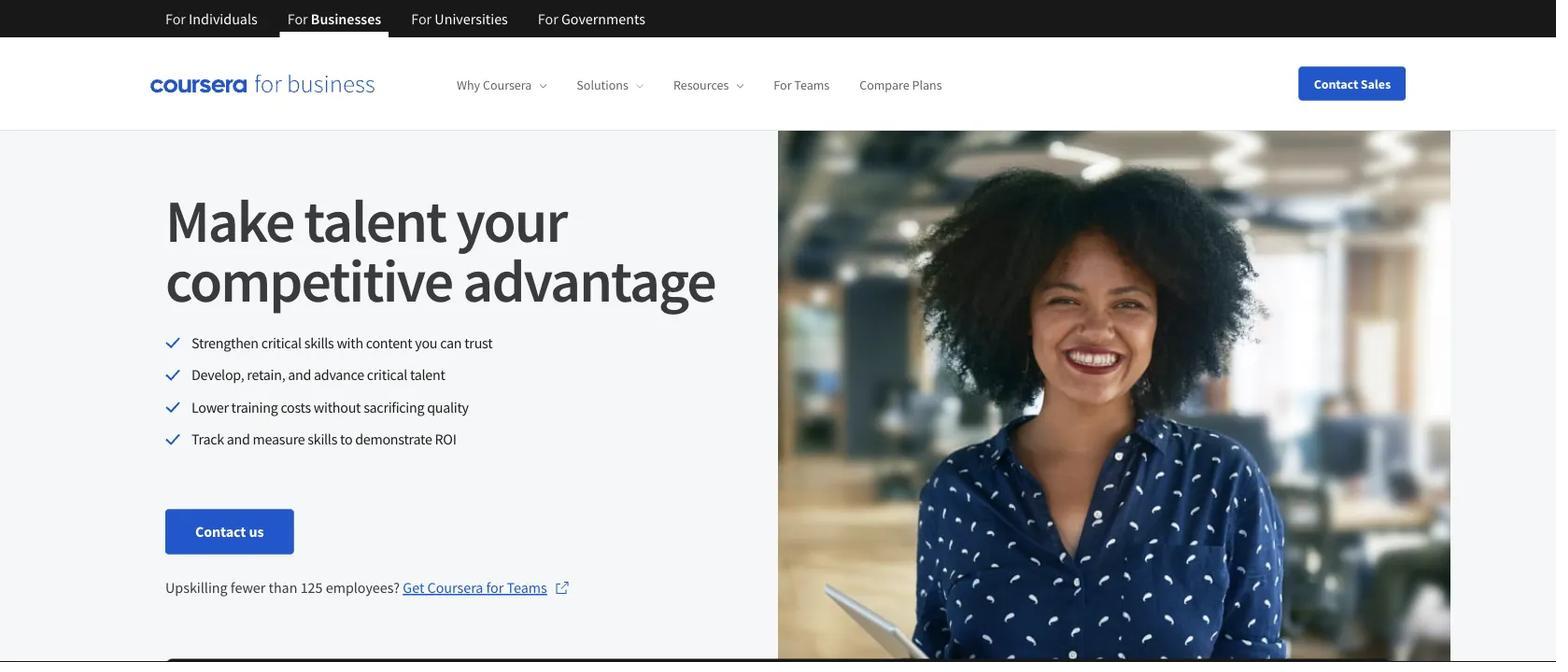 Task type: locate. For each thing, give the bounding box(es) containing it.
compare
[[859, 77, 909, 94]]

0 horizontal spatial teams
[[507, 579, 547, 597]]

for individuals
[[165, 9, 258, 28]]

0 horizontal spatial contact
[[195, 523, 246, 541]]

skills left the to
[[308, 430, 337, 449]]

coursera left for
[[427, 579, 483, 597]]

contact for contact us
[[195, 523, 246, 541]]

for left individuals
[[165, 9, 186, 28]]

1 vertical spatial critical
[[367, 366, 407, 384]]

critical down content
[[367, 366, 407, 384]]

for for businesses
[[287, 9, 308, 28]]

0 vertical spatial coursera
[[483, 77, 532, 94]]

skills left with on the bottom left of the page
[[304, 333, 334, 352]]

training
[[231, 398, 278, 416]]

competitive
[[165, 242, 452, 318]]

roi
[[435, 430, 456, 449]]

contact us link
[[165, 510, 294, 554]]

for left universities
[[411, 9, 432, 28]]

and up costs
[[288, 366, 311, 384]]

and right track
[[227, 430, 250, 449]]

why coursera link
[[457, 77, 547, 94]]

compare plans
[[859, 77, 942, 94]]

us
[[249, 523, 264, 541]]

for for individuals
[[165, 9, 186, 28]]

1 horizontal spatial and
[[288, 366, 311, 384]]

and
[[288, 366, 311, 384], [227, 430, 250, 449]]

advantage
[[463, 242, 715, 318]]

1 horizontal spatial teams
[[794, 77, 830, 94]]

critical
[[261, 333, 302, 352], [367, 366, 407, 384]]

contact left sales at the top
[[1314, 75, 1358, 92]]

to
[[340, 430, 352, 449]]

make
[[165, 183, 294, 258]]

advance
[[314, 366, 364, 384]]

why coursera
[[457, 77, 532, 94]]

1 horizontal spatial critical
[[367, 366, 407, 384]]

content
[[366, 333, 412, 352]]

1 vertical spatial teams
[[507, 579, 547, 597]]

for for governments
[[538, 9, 558, 28]]

coursera for get
[[427, 579, 483, 597]]

sales
[[1361, 75, 1391, 92]]

for left businesses
[[287, 9, 308, 28]]

1 vertical spatial contact
[[195, 523, 246, 541]]

for
[[165, 9, 186, 28], [287, 9, 308, 28], [411, 9, 432, 28], [538, 9, 558, 28], [774, 77, 792, 94]]

coursera
[[483, 77, 532, 94], [427, 579, 483, 597]]

for teams
[[774, 77, 830, 94]]

develop,
[[191, 366, 244, 384]]

resources link
[[673, 77, 744, 94]]

0 horizontal spatial critical
[[261, 333, 302, 352]]

0 vertical spatial contact
[[1314, 75, 1358, 92]]

for right resources link on the top left
[[774, 77, 792, 94]]

get
[[403, 579, 424, 597]]

than
[[269, 579, 297, 597]]

individuals
[[189, 9, 258, 28]]

coursera for why
[[483, 77, 532, 94]]

without
[[314, 398, 361, 416]]

costs
[[281, 398, 311, 416]]

0 vertical spatial and
[[288, 366, 311, 384]]

skills
[[304, 333, 334, 352], [308, 430, 337, 449]]

teams
[[794, 77, 830, 94], [507, 579, 547, 597]]

plans
[[912, 77, 942, 94]]

talent
[[304, 183, 446, 258], [410, 366, 445, 384]]

contact
[[1314, 75, 1358, 92], [195, 523, 246, 541]]

quality
[[427, 398, 469, 416]]

coursera for business image
[[150, 74, 375, 93]]

0 vertical spatial talent
[[304, 183, 446, 258]]

contact sales button
[[1299, 67, 1406, 100]]

0 vertical spatial critical
[[261, 333, 302, 352]]

1 vertical spatial and
[[227, 430, 250, 449]]

coursera right why
[[483, 77, 532, 94]]

1 horizontal spatial contact
[[1314, 75, 1358, 92]]

1 vertical spatial coursera
[[427, 579, 483, 597]]

critical up retain,
[[261, 333, 302, 352]]

contact inside button
[[1314, 75, 1358, 92]]

1 vertical spatial talent
[[410, 366, 445, 384]]

contact left us
[[195, 523, 246, 541]]

get coursera for teams
[[403, 579, 547, 597]]

teams right for
[[507, 579, 547, 597]]

teams left the compare
[[794, 77, 830, 94]]

for for universities
[[411, 9, 432, 28]]

for teams link
[[774, 77, 830, 94]]

125
[[300, 579, 323, 597]]

for left the governments
[[538, 9, 558, 28]]

track
[[191, 430, 224, 449]]



Task type: vqa. For each thing, say whether or not it's contained in the screenshot.
THE "YOUR" to the top
no



Task type: describe. For each thing, give the bounding box(es) containing it.
trust
[[464, 333, 493, 352]]

track and measure skills to demonstrate roi
[[191, 430, 456, 449]]

resources
[[673, 77, 729, 94]]

contact sales
[[1314, 75, 1391, 92]]

for universities
[[411, 9, 508, 28]]

with
[[337, 333, 363, 352]]

contact us
[[195, 523, 264, 541]]

fewer
[[231, 579, 266, 597]]

lower training costs without sacrificing quality
[[191, 398, 469, 416]]

0 vertical spatial skills
[[304, 333, 334, 352]]

retain,
[[247, 366, 285, 384]]

solutions
[[577, 77, 629, 94]]

your
[[456, 183, 566, 258]]

talent inside make talent your competitive advantage
[[304, 183, 446, 258]]

governments
[[561, 9, 645, 28]]

businesses
[[311, 9, 381, 28]]

for
[[486, 579, 504, 597]]

measure
[[253, 430, 305, 449]]

upskilling fewer than 125 employees?
[[165, 579, 403, 597]]

strengthen critical skills with content you can trust
[[191, 333, 493, 352]]

upskilling
[[165, 579, 228, 597]]

compare plans link
[[859, 77, 942, 94]]

make talent your competitive advantage
[[165, 183, 715, 318]]

solutions link
[[577, 77, 643, 94]]

contact for contact sales
[[1314, 75, 1358, 92]]

strengthen
[[191, 333, 258, 352]]

sacrificing
[[363, 398, 424, 416]]

universities
[[435, 9, 508, 28]]

develop, retain, and advance critical talent
[[191, 366, 445, 384]]

you
[[415, 333, 437, 352]]

can
[[440, 333, 462, 352]]

lower
[[191, 398, 229, 416]]

for businesses
[[287, 9, 381, 28]]

for governments
[[538, 9, 645, 28]]

1 vertical spatial skills
[[308, 430, 337, 449]]

get coursera for teams link
[[403, 577, 570, 599]]

why
[[457, 77, 480, 94]]

demonstrate
[[355, 430, 432, 449]]

0 vertical spatial teams
[[794, 77, 830, 94]]

0 horizontal spatial and
[[227, 430, 250, 449]]

employees?
[[326, 579, 400, 597]]

banner navigation
[[150, 0, 660, 37]]



